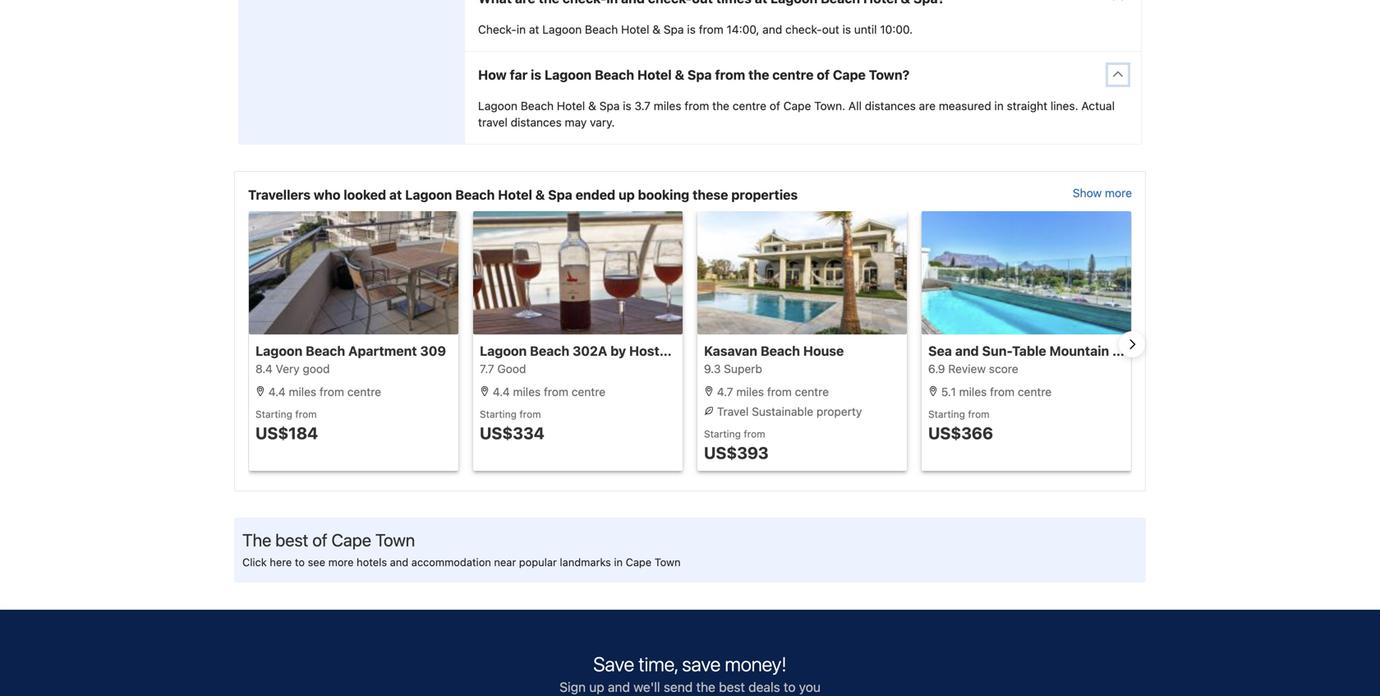 Task type: locate. For each thing, give the bounding box(es) containing it.
of down how far is lagoon beach hotel & spa from the centre of cape town? dropdown button
[[770, 99, 781, 113]]

2 4.4 miles from centre from the left
[[490, 385, 606, 399]]

lagoon up 8.4 very
[[256, 343, 303, 359]]

1 horizontal spatial 4.4
[[493, 385, 510, 399]]

to
[[295, 556, 305, 568], [784, 679, 796, 695]]

0 horizontal spatial of
[[313, 530, 328, 550]]

1 horizontal spatial distances
[[865, 99, 916, 113]]

hotel down travel
[[498, 187, 533, 203]]

lagoon up 7.7 good
[[480, 343, 527, 359]]

in right landmarks
[[614, 556, 623, 568]]

up right sign
[[590, 679, 605, 695]]

centre inside dropdown button
[[773, 67, 814, 83]]

from left 14:00,
[[699, 23, 724, 36]]

10:00.
[[880, 23, 913, 36]]

distances left may
[[511, 116, 562, 129]]

1 vertical spatial to
[[784, 679, 796, 695]]

is right far
[[531, 67, 542, 83]]

at right check-
[[529, 23, 539, 36]]

of up see
[[313, 530, 328, 550]]

7.7 good
[[480, 362, 526, 376]]

1 horizontal spatial best
[[719, 679, 745, 695]]

2 vertical spatial of
[[313, 530, 328, 550]]

hotel inside "lagoon beach hotel & spa is 3.7 miles from the centre of cape town. all distances are measured in straight lines. actual travel distances may vary."
[[557, 99, 585, 113]]

of for town.
[[770, 99, 781, 113]]

2 vertical spatial in
[[614, 556, 623, 568]]

1 vertical spatial in
[[995, 99, 1004, 113]]

hotel up 3.7
[[638, 67, 672, 83]]

save
[[682, 653, 721, 676]]

from down score
[[990, 385, 1015, 399]]

travellers who looked at lagoon beach hotel & spa ended up booking these properties
[[248, 187, 798, 203]]

1 vertical spatial more
[[328, 556, 354, 568]]

in left straight
[[995, 99, 1004, 113]]

lagoon inside lagoon beach 302a by hostagents 7.7 good
[[480, 343, 527, 359]]

of inside "lagoon beach hotel & spa is 3.7 miles from the centre of cape town. all distances are measured in straight lines. actual travel distances may vary."
[[770, 99, 781, 113]]

us$184
[[256, 423, 318, 443]]

centre down score
[[1018, 385, 1052, 399]]

4.4 down 8.4 very
[[269, 385, 286, 399]]

starting down the 5.1
[[929, 409, 966, 420]]

miles right 3.7
[[654, 99, 682, 113]]

starting from us$334
[[480, 409, 545, 443]]

cape up "all" on the right top of page
[[833, 67, 866, 83]]

and down save
[[608, 679, 630, 695]]

lagoon up may
[[545, 67, 592, 83]]

is inside dropdown button
[[531, 67, 542, 83]]

centre down the lagoon beach apartment 309 8.4 very good
[[347, 385, 381, 399]]

1 vertical spatial up
[[590, 679, 605, 695]]

4.4 for us$184
[[269, 385, 286, 399]]

town up hotels
[[376, 530, 415, 550]]

the inside the save time, save money! sign up and we'll send the best deals to you
[[697, 679, 716, 695]]

0 vertical spatial to
[[295, 556, 305, 568]]

you
[[799, 679, 821, 695]]

0 horizontal spatial distances
[[511, 116, 562, 129]]

out
[[822, 23, 840, 36]]

1 horizontal spatial town
[[655, 556, 681, 568]]

landmarks
[[560, 556, 611, 568]]

0 horizontal spatial best
[[276, 530, 308, 550]]

click
[[242, 556, 267, 568]]

at
[[529, 23, 539, 36], [390, 187, 402, 203]]

and inside the save time, save money! sign up and we'll send the best deals to you
[[608, 679, 630, 695]]

0 horizontal spatial in
[[517, 23, 526, 36]]

4.4 down 7.7 good
[[493, 385, 510, 399]]

&
[[653, 23, 661, 36], [675, 67, 685, 83], [589, 99, 597, 113], [536, 187, 545, 203]]

2 4.4 from the left
[[493, 385, 510, 399]]

starting up us$334 on the bottom left
[[480, 409, 517, 420]]

starting inside starting from us$366
[[929, 409, 966, 420]]

to left you
[[784, 679, 796, 695]]

4.7 miles from centre
[[714, 385, 829, 399]]

1 vertical spatial town
[[655, 556, 681, 568]]

1 horizontal spatial 4.4 miles from centre
[[490, 385, 606, 399]]

more right the show
[[1105, 186, 1133, 200]]

centre down lagoon beach 302a by hostagents 7.7 good
[[572, 385, 606, 399]]

starting up us$393
[[704, 428, 741, 440]]

starting up us$184
[[256, 409, 293, 420]]

0 horizontal spatial 4.4
[[269, 385, 286, 399]]

mountain
[[1050, 343, 1110, 359]]

1 horizontal spatial of
[[770, 99, 781, 113]]

0 horizontal spatial to
[[295, 556, 305, 568]]

check-in at lagoon beach hotel & spa is from 14:00, and check-out is until 10:00.
[[478, 23, 913, 36]]

0 vertical spatial the
[[749, 67, 770, 83]]

of for town?
[[817, 67, 830, 83]]

of up town. on the top
[[817, 67, 830, 83]]

the inside dropdown button
[[749, 67, 770, 83]]

region
[[235, 211, 1234, 478]]

spa inside "lagoon beach hotel & spa is 3.7 miles from the centre of cape town. all distances are measured in straight lines. actual travel distances may vary."
[[600, 99, 620, 113]]

302a
[[573, 343, 608, 359]]

these
[[693, 187, 729, 203]]

miles
[[654, 99, 682, 113], [289, 385, 317, 399], [513, 385, 541, 399], [737, 385, 764, 399], [960, 385, 987, 399]]

cape down how far is lagoon beach hotel & spa from the centre of cape town? dropdown button
[[784, 99, 812, 113]]

hotels
[[357, 556, 387, 568]]

booking
[[638, 187, 690, 203]]

3.7
[[635, 99, 651, 113]]

0 horizontal spatial town
[[376, 530, 415, 550]]

more inside 'the best of cape town click here to see more hotels and accommodation near popular landmarks in cape town'
[[328, 556, 354, 568]]

best up here
[[276, 530, 308, 550]]

and up '6.9 review'
[[956, 343, 979, 359]]

centre
[[773, 67, 814, 83], [733, 99, 767, 113], [347, 385, 381, 399], [572, 385, 606, 399], [795, 385, 829, 399], [1018, 385, 1052, 399]]

best left deals
[[719, 679, 745, 695]]

the inside "lagoon beach hotel & spa is 3.7 miles from the centre of cape town. all distances are measured in straight lines. actual travel distances may vary."
[[713, 99, 730, 113]]

miles right the 5.1
[[960, 385, 987, 399]]

best
[[276, 530, 308, 550], [719, 679, 745, 695]]

up
[[619, 187, 635, 203], [590, 679, 605, 695]]

starting inside the 'starting from us$393'
[[704, 428, 741, 440]]

spa inside dropdown button
[[688, 67, 712, 83]]

from up sustainable on the right bottom of page
[[768, 385, 792, 399]]

us$334
[[480, 423, 545, 443]]

more
[[1105, 186, 1133, 200], [328, 556, 354, 568]]

apartment
[[348, 343, 417, 359]]

the down 14:00,
[[749, 67, 770, 83]]

beach inside dropdown button
[[595, 67, 635, 83]]

from inside "lagoon beach hotel & spa is 3.7 miles from the centre of cape town. all distances are measured in straight lines. actual travel distances may vary."
[[685, 99, 710, 113]]

miles inside "lagoon beach hotel & spa is 3.7 miles from the centre of cape town. all distances are measured in straight lines. actual travel distances may vary."
[[654, 99, 682, 113]]

0 horizontal spatial 4.4 miles from centre
[[265, 385, 381, 399]]

0 horizontal spatial more
[[328, 556, 354, 568]]

of inside dropdown button
[[817, 67, 830, 83]]

4.4 for us$334
[[493, 385, 510, 399]]

to left see
[[295, 556, 305, 568]]

and right hotels
[[390, 556, 409, 568]]

how
[[478, 67, 507, 83]]

starting inside starting from us$184
[[256, 409, 293, 420]]

up inside the save time, save money! sign up and we'll send the best deals to you
[[590, 679, 605, 695]]

centre for kasavan beach house
[[795, 385, 829, 399]]

region containing us$184
[[235, 211, 1234, 478]]

0 horizontal spatial up
[[590, 679, 605, 695]]

from inside the 'starting from us$393'
[[744, 428, 766, 440]]

cape
[[833, 67, 866, 83], [784, 99, 812, 113], [332, 530, 371, 550], [626, 556, 652, 568]]

from inside starting from us$334
[[520, 409, 541, 420]]

us$366
[[929, 423, 994, 443]]

is left 3.7
[[623, 99, 632, 113]]

save
[[594, 653, 635, 676]]

centre down how far is lagoon beach hotel & spa from the centre of cape town? dropdown button
[[733, 99, 767, 113]]

from up the us$366
[[968, 409, 990, 420]]

2 vertical spatial the
[[697, 679, 716, 695]]

1 horizontal spatial in
[[614, 556, 623, 568]]

the down how far is lagoon beach hotel & spa from the centre of cape town?
[[713, 99, 730, 113]]

up right ended
[[619, 187, 635, 203]]

& down check-in at lagoon beach hotel & spa is from 14:00, and check-out is until 10:00.
[[675, 67, 685, 83]]

0 vertical spatial in
[[517, 23, 526, 36]]

from inside starting from us$366
[[968, 409, 990, 420]]

5.1
[[942, 385, 956, 399]]

starting for us$366
[[929, 409, 966, 420]]

views
[[1113, 343, 1149, 359]]

hotel inside how far is lagoon beach hotel & spa from the centre of cape town? dropdown button
[[638, 67, 672, 83]]

1 vertical spatial the
[[713, 99, 730, 113]]

lagoon right check-
[[543, 23, 582, 36]]

spa up 'vary.'
[[600, 99, 620, 113]]

1 horizontal spatial to
[[784, 679, 796, 695]]

0 vertical spatial more
[[1105, 186, 1133, 200]]

town?
[[869, 67, 910, 83]]

distances
[[865, 99, 916, 113], [511, 116, 562, 129]]

miles down 7.7 good
[[513, 385, 541, 399]]

check-
[[786, 23, 822, 36]]

1 vertical spatial of
[[770, 99, 781, 113]]

in up far
[[517, 23, 526, 36]]

and
[[763, 23, 783, 36], [956, 343, 979, 359], [390, 556, 409, 568], [608, 679, 630, 695]]

spa
[[664, 23, 684, 36], [688, 67, 712, 83], [600, 99, 620, 113], [548, 187, 573, 203]]

4.4 miles from centre
[[265, 385, 381, 399], [490, 385, 606, 399]]

who
[[314, 187, 341, 203]]

& left ended
[[536, 187, 545, 203]]

2 horizontal spatial of
[[817, 67, 830, 83]]

0 vertical spatial of
[[817, 67, 830, 83]]

4.4 miles from centre up starting from us$334
[[490, 385, 606, 399]]

miles for us$366
[[960, 385, 987, 399]]

from inside dropdown button
[[715, 67, 746, 83]]

sea
[[929, 343, 953, 359]]

travel
[[717, 405, 749, 418]]

1 4.4 miles from centre from the left
[[265, 385, 381, 399]]

town right landmarks
[[655, 556, 681, 568]]

1 4.4 from the left
[[269, 385, 286, 399]]

the
[[749, 67, 770, 83], [713, 99, 730, 113], [697, 679, 716, 695]]

309
[[420, 343, 446, 359]]

1 horizontal spatial at
[[529, 23, 539, 36]]

1 vertical spatial best
[[719, 679, 745, 695]]

centre for lagoon beach 302a by hostagents
[[572, 385, 606, 399]]

beach inside the lagoon beach apartment 309 8.4 very good
[[306, 343, 345, 359]]

us$393
[[704, 443, 769, 462]]

from up us$184
[[295, 409, 317, 420]]

is
[[687, 23, 696, 36], [843, 23, 852, 36], [531, 67, 542, 83], [623, 99, 632, 113]]

4.4 miles from centre down the good
[[265, 385, 381, 399]]

1 vertical spatial distances
[[511, 116, 562, 129]]

how far is lagoon beach hotel & spa from the centre of cape town?
[[478, 67, 910, 83]]

from up us$393
[[744, 428, 766, 440]]

the for lagoon
[[749, 67, 770, 83]]

1 horizontal spatial up
[[619, 187, 635, 203]]

show more link
[[1073, 185, 1133, 205]]

& up 'vary.'
[[589, 99, 597, 113]]

lagoon up travel
[[478, 99, 518, 113]]

more right see
[[328, 556, 354, 568]]

centre for sea and sun-table mountain views wifi parking!
[[1018, 385, 1052, 399]]

starting from us$184
[[256, 409, 318, 443]]

in
[[517, 23, 526, 36], [995, 99, 1004, 113], [614, 556, 623, 568]]

miles down the good
[[289, 385, 317, 399]]

0 vertical spatial best
[[276, 530, 308, 550]]

the down "save"
[[697, 679, 716, 695]]

hotel up may
[[557, 99, 585, 113]]

of
[[817, 67, 830, 83], [770, 99, 781, 113], [313, 530, 328, 550]]

beach
[[585, 23, 618, 36], [595, 67, 635, 83], [521, 99, 554, 113], [456, 187, 495, 203], [306, 343, 345, 359], [530, 343, 570, 359], [761, 343, 800, 359]]

at right looked
[[390, 187, 402, 203]]

centre up "lagoon beach hotel & spa is 3.7 miles from the centre of cape town. all distances are measured in straight lines. actual travel distances may vary."
[[773, 67, 814, 83]]

and right 14:00,
[[763, 23, 783, 36]]

see
[[308, 556, 326, 568]]

from down how far is lagoon beach hotel & spa from the centre of cape town?
[[685, 99, 710, 113]]

travel
[[478, 116, 508, 129]]

lagoon
[[543, 23, 582, 36], [545, 67, 592, 83], [478, 99, 518, 113], [405, 187, 452, 203], [256, 343, 303, 359], [480, 343, 527, 359]]

hotel
[[621, 23, 650, 36], [638, 67, 672, 83], [557, 99, 585, 113], [498, 187, 533, 203]]

may
[[565, 116, 587, 129]]

0 vertical spatial at
[[529, 23, 539, 36]]

all
[[849, 99, 862, 113]]

town.
[[815, 99, 846, 113]]

distances down town?
[[865, 99, 916, 113]]

1 vertical spatial at
[[390, 187, 402, 203]]

2 horizontal spatial in
[[995, 99, 1004, 113]]

centre up the travel sustainable property
[[795, 385, 829, 399]]

is right the out
[[843, 23, 852, 36]]

spa down check-in at lagoon beach hotel & spa is from 14:00, and check-out is until 10:00.
[[688, 67, 712, 83]]

miles right 4.7
[[737, 385, 764, 399]]

straight
[[1007, 99, 1048, 113]]

lagoon inside "lagoon beach hotel & spa is 3.7 miles from the centre of cape town. all distances are measured in straight lines. actual travel distances may vary."
[[478, 99, 518, 113]]

from down 14:00,
[[715, 67, 746, 83]]

from up us$334 on the bottom left
[[520, 409, 541, 420]]

and inside accordion control element
[[763, 23, 783, 36]]

from inside starting from us$184
[[295, 409, 317, 420]]

far
[[510, 67, 528, 83]]

starting inside starting from us$334
[[480, 409, 517, 420]]

centre for lagoon beach apartment 309
[[347, 385, 381, 399]]

cape up hotels
[[332, 530, 371, 550]]



Task type: vqa. For each thing, say whether or not it's contained in the screenshot.
Quick
no



Task type: describe. For each thing, give the bounding box(es) containing it.
4.4 miles from centre for us$184
[[265, 385, 381, 399]]

near
[[494, 556, 516, 568]]

accommodation
[[412, 556, 491, 568]]

kasavan
[[704, 343, 758, 359]]

house
[[804, 343, 844, 359]]

centre inside "lagoon beach hotel & spa is 3.7 miles from the centre of cape town. all distances are measured in straight lines. actual travel distances may vary."
[[733, 99, 767, 113]]

accordion control element
[[464, 0, 1142, 145]]

here
[[270, 556, 292, 568]]

miles for us$334
[[513, 385, 541, 399]]

0 vertical spatial town
[[376, 530, 415, 550]]

spa up how far is lagoon beach hotel & spa from the centre of cape town?
[[664, 23, 684, 36]]

to inside 'the best of cape town click here to see more hotels and accommodation near popular landmarks in cape town'
[[295, 556, 305, 568]]

we'll
[[634, 679, 661, 695]]

vary.
[[590, 116, 615, 129]]

best inside the save time, save money! sign up and we'll send the best deals to you
[[719, 679, 745, 695]]

lagoon beach 302a by hostagents 7.7 good
[[480, 343, 705, 376]]

9.3 superb
[[704, 362, 763, 376]]

14:00,
[[727, 23, 760, 36]]

4.7
[[717, 385, 734, 399]]

lagoon right looked
[[405, 187, 452, 203]]

measured
[[939, 99, 992, 113]]

lagoon beach apartment 309 8.4 very good
[[256, 343, 446, 376]]

from down lagoon beach 302a by hostagents 7.7 good
[[544, 385, 569, 399]]

beach inside kasavan beach house 9.3 superb
[[761, 343, 800, 359]]

kasavan beach house 9.3 superb
[[704, 343, 844, 376]]

sea and sun-table mountain views wifi parking! 6.9 review score
[[929, 343, 1234, 376]]

table
[[1013, 343, 1047, 359]]

beach inside lagoon beach 302a by hostagents 7.7 good
[[530, 343, 570, 359]]

until
[[855, 23, 877, 36]]

send
[[664, 679, 693, 695]]

time,
[[639, 653, 678, 676]]

and inside sea and sun-table mountain views wifi parking! 6.9 review score
[[956, 343, 979, 359]]

looked
[[344, 187, 386, 203]]

show
[[1073, 186, 1102, 200]]

and inside 'the best of cape town click here to see more hotels and accommodation near popular landmarks in cape town'
[[390, 556, 409, 568]]

by
[[611, 343, 626, 359]]

in inside "lagoon beach hotel & spa is 3.7 miles from the centre of cape town. all distances are measured in straight lines. actual travel distances may vary."
[[995, 99, 1004, 113]]

cape inside how far is lagoon beach hotel & spa from the centre of cape town? dropdown button
[[833, 67, 866, 83]]

in inside 'the best of cape town click here to see more hotels and accommodation near popular landmarks in cape town'
[[614, 556, 623, 568]]

to inside the save time, save money! sign up and we'll send the best deals to you
[[784, 679, 796, 695]]

lines.
[[1051, 99, 1079, 113]]

check-
[[478, 23, 517, 36]]

score
[[989, 362, 1019, 376]]

1 horizontal spatial more
[[1105, 186, 1133, 200]]

is up how far is lagoon beach hotel & spa from the centre of cape town?
[[687, 23, 696, 36]]

save time, save money! sign up and we'll send the best deals to you
[[560, 653, 821, 695]]

cape inside "lagoon beach hotel & spa is 3.7 miles from the centre of cape town. all distances are measured in straight lines. actual travel distances may vary."
[[784, 99, 812, 113]]

sun-
[[983, 343, 1013, 359]]

& inside dropdown button
[[675, 67, 685, 83]]

travel sustainable property
[[714, 405, 862, 418]]

starting from us$366
[[929, 409, 994, 443]]

0 vertical spatial distances
[[865, 99, 916, 113]]

starting for us$184
[[256, 409, 293, 420]]

miles for us$184
[[289, 385, 317, 399]]

starting for us$393
[[704, 428, 741, 440]]

lagoon beach hotel & spa is 3.7 miles from the centre of cape town. all distances are measured in straight lines. actual travel distances may vary.
[[478, 99, 1115, 129]]

at inside accordion control element
[[529, 23, 539, 36]]

4.4 miles from centre for us$334
[[490, 385, 606, 399]]

parking!
[[1181, 343, 1234, 359]]

0 horizontal spatial at
[[390, 187, 402, 203]]

property
[[817, 405, 862, 418]]

is inside "lagoon beach hotel & spa is 3.7 miles from the centre of cape town. all distances are measured in straight lines. actual travel distances may vary."
[[623, 99, 632, 113]]

lagoon inside the lagoon beach apartment 309 8.4 very good
[[256, 343, 303, 359]]

starting from us$393
[[704, 428, 769, 462]]

the
[[242, 530, 271, 550]]

show more
[[1073, 186, 1133, 200]]

6.9 review
[[929, 362, 986, 376]]

beach inside "lagoon beach hotel & spa is 3.7 miles from the centre of cape town. all distances are measured in straight lines. actual travel distances may vary."
[[521, 99, 554, 113]]

popular
[[519, 556, 557, 568]]

good
[[303, 362, 330, 376]]

lagoon inside how far is lagoon beach hotel & spa from the centre of cape town? dropdown button
[[545, 67, 592, 83]]

the best of cape town click here to see more hotels and accommodation near popular landmarks in cape town
[[242, 530, 681, 568]]

the for money!
[[697, 679, 716, 695]]

money!
[[725, 653, 787, 676]]

the for &
[[713, 99, 730, 113]]

deals
[[749, 679, 781, 695]]

how far is lagoon beach hotel & spa from the centre of cape town? button
[[465, 52, 1142, 98]]

8.4 very
[[256, 362, 300, 376]]

sign
[[560, 679, 586, 695]]

& up how far is lagoon beach hotel & spa from the centre of cape town?
[[653, 23, 661, 36]]

travellers
[[248, 187, 311, 203]]

from down the good
[[320, 385, 344, 399]]

cape right landmarks
[[626, 556, 652, 568]]

5.1 miles from centre
[[939, 385, 1052, 399]]

hostagents
[[630, 343, 705, 359]]

sustainable
[[752, 405, 814, 418]]

0 vertical spatial up
[[619, 187, 635, 203]]

starting for us$334
[[480, 409, 517, 420]]

properties
[[732, 187, 798, 203]]

ended
[[576, 187, 616, 203]]

spa left ended
[[548, 187, 573, 203]]

are
[[919, 99, 936, 113]]

hotel up how far is lagoon beach hotel & spa from the centre of cape town?
[[621, 23, 650, 36]]

of inside 'the best of cape town click here to see more hotels and accommodation near popular landmarks in cape town'
[[313, 530, 328, 550]]

actual
[[1082, 99, 1115, 113]]

wifi
[[1152, 343, 1178, 359]]

best inside 'the best of cape town click here to see more hotels and accommodation near popular landmarks in cape town'
[[276, 530, 308, 550]]

& inside "lagoon beach hotel & spa is 3.7 miles from the centre of cape town. all distances are measured in straight lines. actual travel distances may vary."
[[589, 99, 597, 113]]



